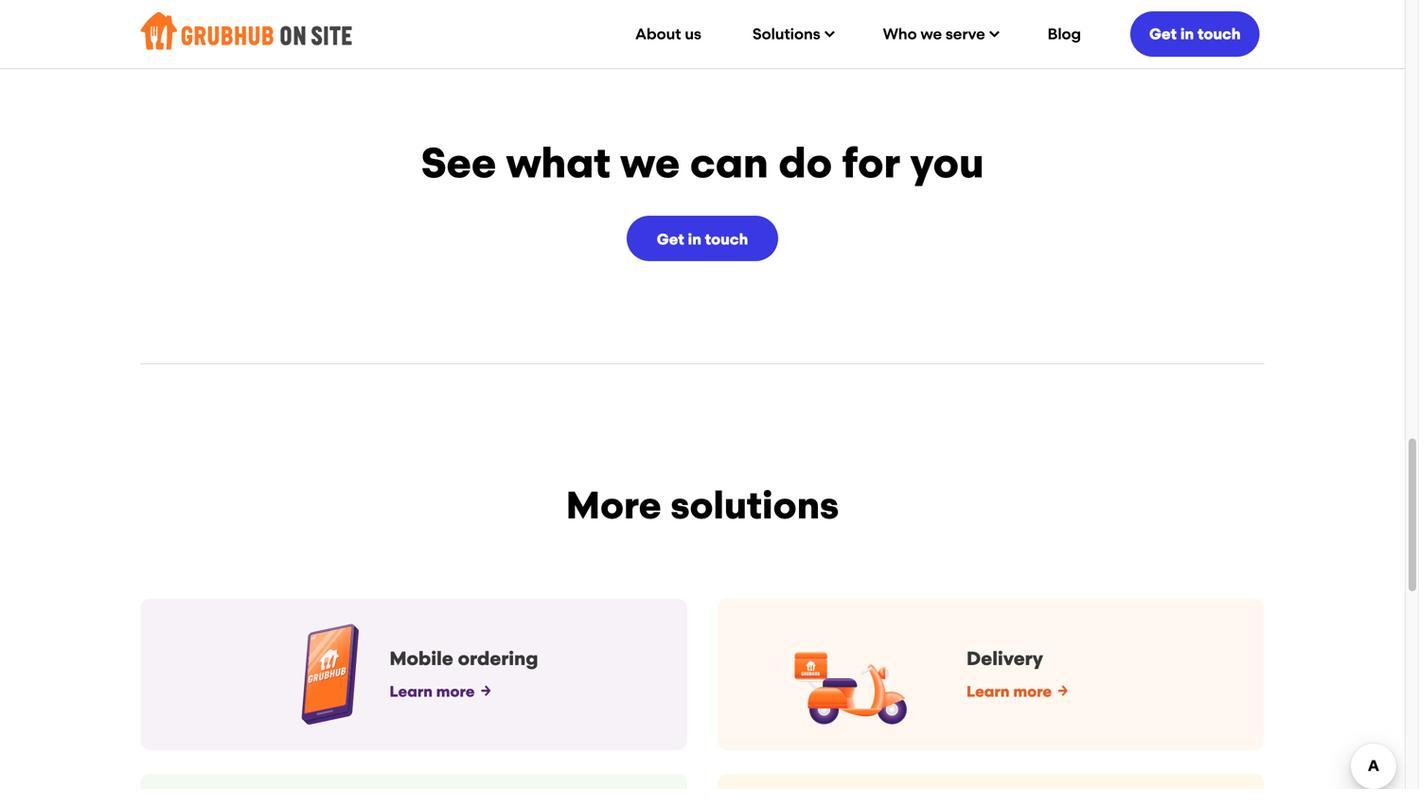 Task type: vqa. For each thing, say whether or not it's contained in the screenshot.
team on the right top of the page
no



Task type: describe. For each thing, give the bounding box(es) containing it.
learn for delivery
[[967, 683, 1010, 701]]

about us link
[[615, 11, 722, 57]]

who we serve link
[[862, 11, 1018, 57]]

learn for mobile ordering
[[390, 683, 433, 701]]

touch for topmost get in touch link
[[1198, 25, 1241, 43]]

for
[[843, 138, 901, 188]]

grubhub onsite logo image
[[141, 7, 352, 55]]

1 horizontal spatial get
[[1150, 25, 1177, 43]]

0 horizontal spatial get in touch link
[[627, 216, 779, 262]]

blog
[[1048, 25, 1082, 43]]

about
[[636, 25, 681, 43]]

more
[[566, 483, 662, 529]]

what
[[507, 138, 611, 188]]

we inside who we serve link
[[921, 25, 942, 43]]

solutions
[[753, 25, 821, 43]]

serve
[[946, 25, 986, 43]]

learn more for mobile ordering
[[390, 683, 475, 701]]

who we serve
[[883, 25, 986, 43]]

see
[[421, 138, 497, 188]]

in for the leftmost get in touch link
[[688, 230, 702, 248]]

get in touch for the leftmost get in touch link
[[657, 230, 748, 248]]



Task type: locate. For each thing, give the bounding box(es) containing it.
1 horizontal spatial more
[[1014, 683, 1052, 701]]

0 horizontal spatial get
[[657, 230, 684, 248]]

us
[[685, 25, 702, 43]]

0 vertical spatial get
[[1150, 25, 1177, 43]]

1 vertical spatial get
[[657, 230, 684, 248]]

in
[[1181, 25, 1195, 43], [688, 230, 702, 248]]

more solutions
[[566, 483, 839, 529]]

get in touch link
[[1131, 9, 1260, 60], [627, 216, 779, 262]]

0 vertical spatial we
[[921, 25, 942, 43]]

ordering
[[458, 648, 538, 671]]

you
[[911, 138, 985, 188]]

0 horizontal spatial we
[[621, 138, 680, 188]]

learn down delivery
[[967, 683, 1010, 701]]

we left can
[[621, 138, 680, 188]]

get in touch
[[1150, 25, 1241, 43], [657, 230, 748, 248]]

solutions
[[671, 483, 839, 529]]

1 more from the left
[[436, 683, 475, 701]]

1 vertical spatial in
[[688, 230, 702, 248]]

learn more down mobile
[[390, 683, 475, 701]]

get in touch for topmost get in touch link
[[1150, 25, 1241, 43]]

learn more
[[390, 683, 475, 701], [967, 683, 1052, 701]]

0 horizontal spatial get in touch
[[657, 230, 748, 248]]

1 vertical spatial we
[[621, 138, 680, 188]]

who
[[883, 25, 917, 43]]

1 horizontal spatial learn more link
[[967, 683, 1068, 701]]

delivery image
[[795, 639, 908, 740]]

touch for the leftmost get in touch link
[[705, 230, 748, 248]]

mobile
[[390, 648, 454, 671]]

0 horizontal spatial learn
[[390, 683, 433, 701]]

1 vertical spatial touch
[[705, 230, 748, 248]]

1 learn more from the left
[[390, 683, 475, 701]]

1 horizontal spatial touch
[[1198, 25, 1241, 43]]

we
[[921, 25, 942, 43], [621, 138, 680, 188]]

learn more link down mobile
[[390, 683, 491, 701]]

learn
[[390, 683, 433, 701], [967, 683, 1010, 701]]

more
[[436, 683, 475, 701], [1014, 683, 1052, 701]]

2 learn more from the left
[[967, 683, 1052, 701]]

can
[[690, 138, 769, 188]]

solutions link
[[732, 11, 853, 57]]

touch
[[1198, 25, 1241, 43], [705, 230, 748, 248]]

2 learn from the left
[[967, 683, 1010, 701]]

in for topmost get in touch link
[[1181, 25, 1195, 43]]

0 horizontal spatial learn more link
[[390, 683, 491, 701]]

do
[[779, 138, 833, 188]]

mobile ordering image
[[274, 625, 387, 726]]

1 vertical spatial get in touch link
[[627, 216, 779, 262]]

1 horizontal spatial in
[[1181, 25, 1195, 43]]

1 horizontal spatial we
[[921, 25, 942, 43]]

get
[[1150, 25, 1177, 43], [657, 230, 684, 248]]

more down delivery
[[1014, 683, 1052, 701]]

0 horizontal spatial touch
[[705, 230, 748, 248]]

learn more for delivery
[[967, 683, 1052, 701]]

0 vertical spatial touch
[[1198, 25, 1241, 43]]

learn down mobile
[[390, 683, 433, 701]]

1 vertical spatial get in touch
[[657, 230, 748, 248]]

more for delivery
[[1014, 683, 1052, 701]]

more down mobile ordering
[[436, 683, 475, 701]]

1 horizontal spatial get in touch
[[1150, 25, 1241, 43]]

0 horizontal spatial in
[[688, 230, 702, 248]]

1 learn more link from the left
[[390, 683, 491, 701]]

0 horizontal spatial more
[[436, 683, 475, 701]]

learn more link for mobile ordering
[[390, 683, 491, 701]]

1 learn from the left
[[390, 683, 433, 701]]

0 vertical spatial get in touch
[[1150, 25, 1241, 43]]

0 vertical spatial in
[[1181, 25, 1195, 43]]

more for mobile ordering
[[436, 683, 475, 701]]

1 horizontal spatial get in touch link
[[1131, 9, 1260, 60]]

0 vertical spatial get in touch link
[[1131, 9, 1260, 60]]

learn more link down delivery
[[967, 683, 1068, 701]]

1 horizontal spatial learn more
[[967, 683, 1052, 701]]

2 more from the left
[[1014, 683, 1052, 701]]

2 learn more link from the left
[[967, 683, 1068, 701]]

delivery
[[967, 648, 1044, 671]]

about us
[[636, 25, 702, 43]]

1 horizontal spatial learn
[[967, 683, 1010, 701]]

learn more link
[[390, 683, 491, 701], [967, 683, 1068, 701]]

learn more link for delivery
[[967, 683, 1068, 701]]

blog link
[[1027, 11, 1102, 57]]

we right who
[[921, 25, 942, 43]]

0 horizontal spatial learn more
[[390, 683, 475, 701]]

mobile ordering
[[390, 648, 538, 671]]

see what we can do for you
[[421, 138, 985, 188]]

learn more down delivery
[[967, 683, 1052, 701]]



